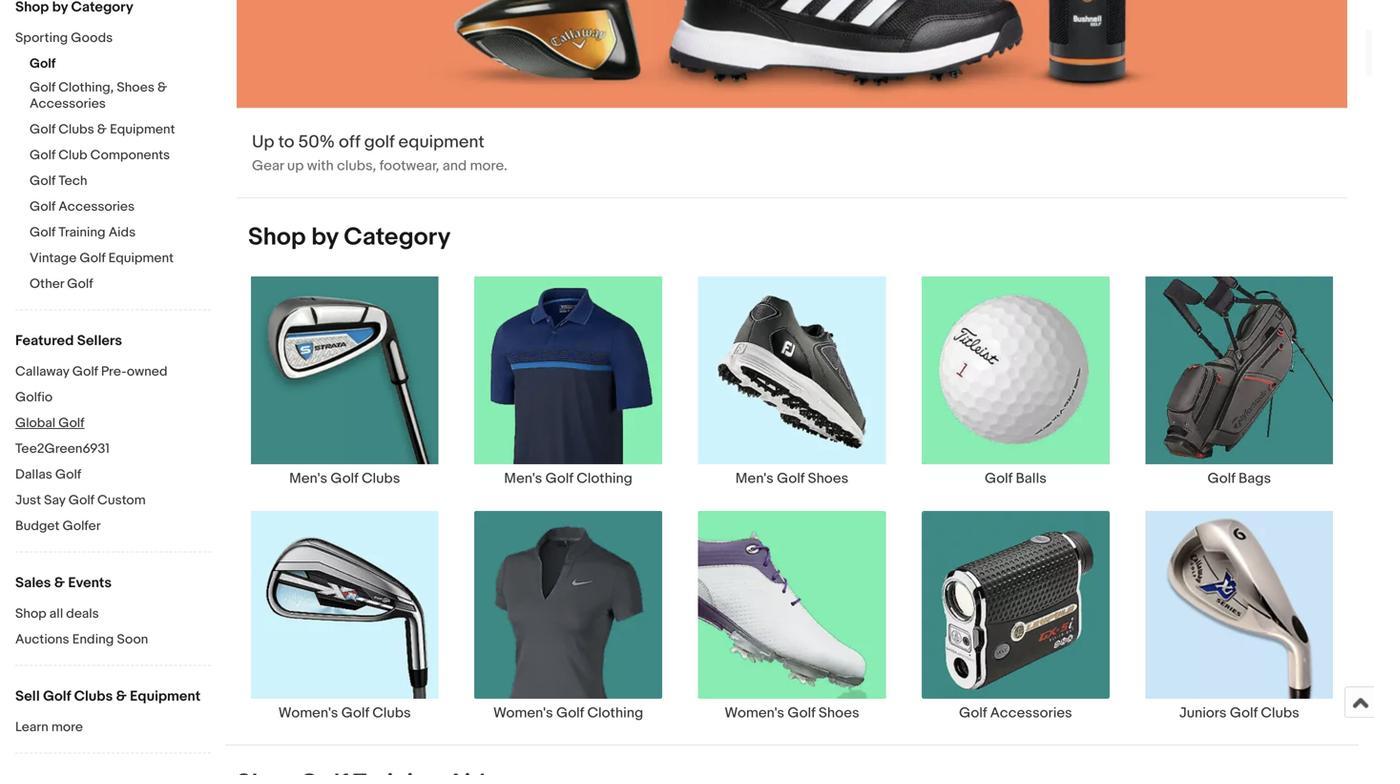 Task type: locate. For each thing, give the bounding box(es) containing it.
2 horizontal spatial men's
[[736, 470, 774, 488]]

none text field containing up to 50% off golf equipment
[[237, 0, 1348, 198]]

men's golf clubs
[[289, 470, 400, 488]]

1 men's from the left
[[289, 470, 327, 488]]

owned
[[127, 364, 168, 380]]

equipment up components
[[110, 122, 175, 138]]

clothing for men's golf clothing
[[577, 470, 633, 488]]

women's for women's golf shoes
[[725, 705, 785, 722]]

women's golf clubs link
[[233, 511, 457, 722]]

men's for men's golf shoes
[[736, 470, 774, 488]]

1 vertical spatial shop
[[15, 607, 46, 623]]

auctions ending soon link
[[15, 632, 211, 650]]

men's golf shoes
[[736, 470, 849, 488]]

clubs for women's golf clubs
[[372, 705, 411, 722]]

to
[[278, 132, 294, 153]]

golf clubs & equipment link
[[30, 122, 211, 140]]

golf accessories
[[959, 705, 1072, 722]]

2 vertical spatial shoes
[[819, 705, 859, 722]]

2 vertical spatial equipment
[[130, 689, 201, 706]]

3 men's from the left
[[736, 470, 774, 488]]

2 vertical spatial accessories
[[990, 705, 1072, 722]]

men's golf clothing
[[504, 470, 633, 488]]

shoes for men's golf shoes
[[808, 470, 849, 488]]

shop by category
[[248, 223, 451, 252]]

women's golf clubs
[[278, 705, 411, 722]]

golf clothing, shoes & accessories link
[[30, 80, 211, 114]]

2 men's from the left
[[504, 470, 542, 488]]

golf
[[30, 56, 56, 72], [30, 80, 55, 96], [30, 122, 55, 138], [30, 147, 55, 164], [30, 173, 55, 189], [30, 199, 55, 215], [30, 225, 55, 241], [80, 251, 105, 267], [67, 276, 93, 293], [72, 364, 98, 380], [58, 416, 85, 432], [55, 467, 81, 483], [331, 470, 359, 488], [546, 470, 573, 488], [777, 470, 805, 488], [985, 470, 1013, 488], [1208, 470, 1236, 488], [68, 493, 94, 509], [43, 689, 71, 706], [341, 705, 369, 722], [556, 705, 584, 722], [788, 705, 816, 722], [959, 705, 987, 722], [1230, 705, 1258, 722]]

tee2green6931
[[15, 441, 110, 458]]

equipment down aids
[[108, 251, 174, 267]]

other golf link
[[30, 276, 211, 294]]

golf inside men's golf shoes link
[[777, 470, 805, 488]]

shop left by
[[248, 223, 306, 252]]

1 vertical spatial golf accessories link
[[904, 511, 1128, 722]]

1 vertical spatial equipment
[[108, 251, 174, 267]]

1 vertical spatial clothing
[[587, 705, 643, 722]]

golf inside women's golf clubs link
[[341, 705, 369, 722]]

shop inside shop all deals auctions ending soon
[[15, 607, 46, 623]]

featured
[[15, 333, 74, 350]]

clothing,
[[58, 80, 114, 96]]

men's golf clothing link
[[457, 276, 680, 488]]

golf
[[364, 132, 395, 153]]

components
[[90, 147, 170, 164]]

&
[[157, 80, 167, 96], [97, 122, 107, 138], [54, 575, 65, 592], [116, 689, 127, 706]]

women's golf shoes link
[[680, 511, 904, 722]]

1 horizontal spatial women's
[[493, 705, 553, 722]]

women's golf shoes
[[725, 705, 859, 722]]

0 vertical spatial shop
[[248, 223, 306, 252]]

other
[[30, 276, 64, 293]]

shop for shop all deals auctions ending soon
[[15, 607, 46, 623]]

0 horizontal spatial women's
[[278, 705, 338, 722]]

1 women's from the left
[[278, 705, 338, 722]]

0 horizontal spatial golf accessories link
[[30, 199, 211, 217]]

men's golf shoes link
[[680, 276, 904, 488]]

with
[[307, 158, 334, 175]]

equipment
[[110, 122, 175, 138], [108, 251, 174, 267], [130, 689, 201, 706]]

learn more
[[15, 720, 83, 736]]

1 horizontal spatial shop
[[248, 223, 306, 252]]

0 vertical spatial clothing
[[577, 470, 633, 488]]

golf balls link
[[904, 276, 1128, 488]]

list containing men's golf clubs
[[225, 276, 1359, 745]]

clothing
[[577, 470, 633, 488], [587, 705, 643, 722]]

sellers
[[77, 333, 122, 350]]

women's for women's golf clubs
[[278, 705, 338, 722]]

2 horizontal spatial women's
[[725, 705, 785, 722]]

gear
[[252, 158, 284, 175]]

golf inside "women's golf shoes" link
[[788, 705, 816, 722]]

3 women's from the left
[[725, 705, 785, 722]]

list
[[225, 276, 1359, 745]]

tee2green6931 link
[[15, 441, 211, 460]]

golf inside men's golf clothing link
[[546, 470, 573, 488]]

men's for men's golf clothing
[[504, 470, 542, 488]]

shop for shop by category
[[248, 223, 306, 252]]

ending
[[72, 632, 114, 649]]

all
[[49, 607, 63, 623]]

clubs for sell golf clubs & equipment
[[74, 689, 113, 706]]

juniors golf clubs
[[1179, 705, 1300, 722]]

women's golf clothing
[[493, 705, 643, 722]]

equipment up learn more link
[[130, 689, 201, 706]]

clubs,
[[337, 158, 376, 175]]

1 horizontal spatial men's
[[504, 470, 542, 488]]

learn more link
[[15, 720, 211, 738]]

training
[[58, 225, 106, 241]]

dallas
[[15, 467, 52, 483]]

None text field
[[237, 0, 1348, 198]]

vintage golf equipment link
[[30, 251, 211, 269]]

accessories inside list
[[990, 705, 1072, 722]]

0 horizontal spatial men's
[[289, 470, 327, 488]]

golf inside juniors golf clubs link
[[1230, 705, 1258, 722]]

2 women's from the left
[[493, 705, 553, 722]]

shop
[[248, 223, 306, 252], [15, 607, 46, 623]]

men's
[[289, 470, 327, 488], [504, 470, 542, 488], [736, 470, 774, 488]]

golf training aids link
[[30, 225, 211, 243]]

& up learn more link
[[116, 689, 127, 706]]

50%
[[298, 132, 335, 153]]

category
[[344, 223, 451, 252]]

budget golfer link
[[15, 519, 211, 537]]

shop all deals auctions ending soon
[[15, 607, 148, 649]]

0 vertical spatial equipment
[[110, 122, 175, 138]]

bags
[[1239, 470, 1271, 488]]

golf accessories link
[[30, 199, 211, 217], [904, 511, 1128, 722]]

callaway golf pre-owned golfio global golf tee2green6931 dallas golf just say golf custom budget golfer
[[15, 364, 168, 535]]

clubs
[[58, 122, 94, 138], [362, 470, 400, 488], [74, 689, 113, 706], [372, 705, 411, 722], [1261, 705, 1300, 722]]

0 vertical spatial shoes
[[117, 80, 155, 96]]

golf inside 'men's golf clubs' link
[[331, 470, 359, 488]]

and
[[443, 158, 467, 175]]

juniors
[[1179, 705, 1227, 722]]

global golf link
[[15, 416, 211, 434]]

shop left all
[[15, 607, 46, 623]]

up
[[252, 132, 274, 153]]

men's for men's golf clubs
[[289, 470, 327, 488]]

0 horizontal spatial shop
[[15, 607, 46, 623]]

clubs inside sporting goods golf golf clothing, shoes & accessories golf clubs & equipment golf club components golf tech golf accessories golf training aids vintage golf equipment other golf
[[58, 122, 94, 138]]

shoes
[[117, 80, 155, 96], [808, 470, 849, 488], [819, 705, 859, 722]]

1 vertical spatial shoes
[[808, 470, 849, 488]]



Task type: vqa. For each thing, say whether or not it's contained in the screenshot.
'Search for anything' text field at top
no



Task type: describe. For each thing, give the bounding box(es) containing it.
1 vertical spatial accessories
[[58, 199, 135, 215]]

up
[[287, 158, 304, 175]]

golf balls
[[985, 470, 1047, 488]]

0 vertical spatial golf accessories link
[[30, 199, 211, 217]]

global
[[15, 416, 55, 432]]

golfer
[[62, 519, 101, 535]]

dallas golf link
[[15, 467, 211, 485]]

balls
[[1016, 470, 1047, 488]]

0 vertical spatial accessories
[[30, 96, 106, 112]]

golf bags link
[[1128, 276, 1351, 488]]

aids
[[109, 225, 136, 241]]

custom
[[97, 493, 146, 509]]

juniors golf clubs link
[[1128, 511, 1351, 722]]

clubs for juniors golf clubs
[[1261, 705, 1300, 722]]

men's golf clubs link
[[233, 276, 457, 488]]

golf inside golf accessories link
[[959, 705, 987, 722]]

golfio
[[15, 390, 53, 406]]

featured sellers
[[15, 333, 122, 350]]

sell golf clubs & equipment
[[15, 689, 201, 706]]

tech
[[58, 173, 87, 189]]

women's golf clothing link
[[457, 511, 680, 722]]

women's for women's golf clothing
[[493, 705, 553, 722]]

pre-
[[101, 364, 127, 380]]

sales & events
[[15, 575, 112, 592]]

callaway
[[15, 364, 69, 380]]

club
[[58, 147, 87, 164]]

goods
[[71, 30, 113, 46]]

more.
[[470, 158, 508, 175]]

vintage
[[30, 251, 77, 267]]

golf bags
[[1208, 470, 1271, 488]]

budget
[[15, 519, 60, 535]]

sporting
[[15, 30, 68, 46]]

equipment
[[398, 132, 485, 153]]

& up "golf clubs & equipment" link
[[157, 80, 167, 96]]

sales
[[15, 575, 51, 592]]

shop all deals link
[[15, 607, 211, 625]]

say
[[44, 493, 65, 509]]

events
[[68, 575, 112, 592]]

golf inside golf bags link
[[1208, 470, 1236, 488]]

shoes inside sporting goods golf golf clothing, shoes & accessories golf clubs & equipment golf club components golf tech golf accessories golf training aids vintage golf equipment other golf
[[117, 80, 155, 96]]

golf inside women's golf clothing link
[[556, 705, 584, 722]]

footwear,
[[379, 158, 439, 175]]

off
[[339, 132, 360, 153]]

golf tech link
[[30, 173, 211, 191]]

just
[[15, 493, 41, 509]]

soon
[[117, 632, 148, 649]]

golf club components link
[[30, 147, 211, 166]]

sporting goods link
[[15, 30, 197, 48]]

by
[[311, 223, 338, 252]]

learn
[[15, 720, 48, 736]]

sporting goods golf golf clothing, shoes & accessories golf clubs & equipment golf club components golf tech golf accessories golf training aids vintage golf equipment other golf
[[15, 30, 175, 293]]

auctions
[[15, 632, 69, 649]]

clothing for women's golf clothing
[[587, 705, 643, 722]]

deals
[[66, 607, 99, 623]]

sell
[[15, 689, 40, 706]]

shoes for women's golf shoes
[[819, 705, 859, 722]]

more
[[51, 720, 83, 736]]

golfio link
[[15, 390, 211, 408]]

& right sales
[[54, 575, 65, 592]]

up to 50% off golf equipment gear up with clubs, footwear, and more.
[[252, 132, 508, 175]]

& up golf club components link
[[97, 122, 107, 138]]

clubs for men's golf clubs
[[362, 470, 400, 488]]

just say golf custom link
[[15, 493, 211, 511]]

callaway golf pre-owned link
[[15, 364, 211, 382]]

1 horizontal spatial golf accessories link
[[904, 511, 1128, 722]]



